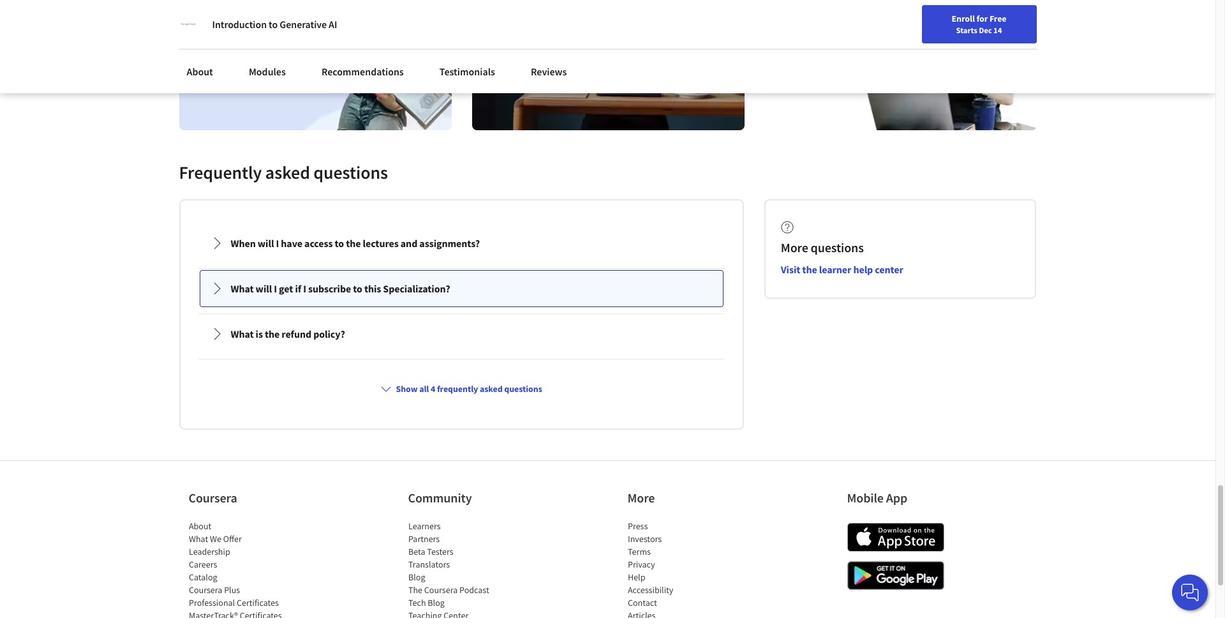 Task type: vqa. For each thing, say whether or not it's contained in the screenshot.


Task type: describe. For each thing, give the bounding box(es) containing it.
accessibility link
[[628, 584, 673, 596]]

policy?
[[314, 328, 345, 341]]

frequently
[[437, 383, 478, 395]]

opens in a new tab image
[[532, 375, 542, 385]]

terms
[[628, 546, 651, 558]]

refund
[[282, 328, 312, 341]]

0 horizontal spatial blog
[[408, 572, 425, 583]]

recommendations link
[[314, 57, 412, 86]]

testers
[[427, 546, 453, 558]]

partners
[[408, 533, 440, 545]]

chat with us image
[[1180, 582, 1201, 603]]

what for what is the refund policy?
[[231, 328, 254, 341]]

0 vertical spatial asked
[[266, 161, 310, 184]]

enroll for free starts dec 14
[[952, 13, 1007, 35]]

coursera up what we offer link
[[189, 490, 237, 506]]

we
[[210, 533, 221, 545]]

investors
[[628, 533, 662, 545]]

find your new career
[[862, 15, 942, 26]]

lectures
[[363, 237, 399, 250]]

leadership link
[[189, 546, 230, 558]]

0 horizontal spatial to
[[269, 18, 278, 31]]

mobile app
[[848, 490, 908, 506]]

recommendations
[[322, 65, 404, 78]]

google cloud image
[[179, 15, 197, 33]]

get
[[279, 282, 293, 295]]

catalog link
[[189, 572, 217, 583]]

partners link
[[408, 533, 440, 545]]

help
[[628, 572, 645, 583]]

have
[[281, 237, 303, 250]]

questions inside dropdown button
[[505, 383, 543, 395]]

about what we offer leadership careers catalog coursera plus professional certificates
[[189, 521, 279, 609]]

download on the app store image
[[848, 523, 945, 552]]

what is the refund policy?
[[231, 328, 345, 341]]

testimonials link
[[432, 57, 503, 86]]

i for have
[[276, 237, 279, 250]]

what will i get if i subscribe to this specialization?
[[231, 282, 450, 295]]

show all 4 frequently asked questions
[[396, 383, 543, 395]]

translators link
[[408, 559, 450, 570]]

professional
[[189, 597, 235, 609]]

about for about
[[187, 65, 213, 78]]

modules link
[[241, 57, 294, 86]]

beta testers link
[[408, 546, 453, 558]]

when
[[231, 237, 256, 250]]

when will i have access to the lectures and assignments?
[[231, 237, 480, 250]]

get it on google play image
[[848, 561, 945, 590]]

list item for coursera
[[189, 609, 297, 618]]

press investors terms privacy help accessibility contact
[[628, 521, 673, 609]]

frequently asked questions
[[179, 161, 388, 184]]

find
[[862, 15, 878, 26]]

leadership
[[189, 546, 230, 558]]

4
[[431, 383, 436, 395]]

english button
[[948, 0, 1025, 41]]

for
[[977, 13, 988, 24]]

more for more
[[628, 490, 655, 506]]

free
[[990, 13, 1007, 24]]

show all 4 frequently asked questions button
[[376, 378, 548, 401]]

learners partners beta testers translators blog the coursera podcast tech blog
[[408, 521, 489, 609]]

list for community
[[408, 520, 517, 618]]

learners link
[[408, 521, 441, 532]]

what we offer link
[[189, 533, 242, 545]]

the
[[408, 584, 422, 596]]

help link
[[628, 572, 645, 583]]

frequently
[[179, 161, 262, 184]]

center
[[875, 263, 904, 276]]

enroll
[[952, 13, 975, 24]]

career
[[917, 15, 942, 26]]

coursera for coursera
[[189, 584, 222, 596]]

contact link
[[628, 597, 657, 609]]

learners
[[408, 521, 441, 532]]

privacy link
[[628, 559, 655, 570]]

what will i get if i subscribe to this specialization? button
[[200, 271, 723, 307]]

what inside about what we offer leadership careers catalog coursera plus professional certificates
[[189, 533, 208, 545]]

contact
[[628, 597, 657, 609]]

is
[[256, 328, 263, 341]]

dec
[[979, 25, 993, 35]]

all
[[420, 383, 429, 395]]

professional certificates link
[[189, 597, 279, 609]]

i right if
[[303, 282, 306, 295]]

subscribe
[[308, 282, 351, 295]]

starts
[[957, 25, 978, 35]]



Task type: locate. For each thing, give the bounding box(es) containing it.
i left 'get'
[[274, 282, 277, 295]]

community
[[408, 490, 472, 506]]

terms link
[[628, 546, 651, 558]]

new
[[899, 15, 916, 26]]

coursera for community
[[424, 584, 458, 596]]

coursera inside learners partners beta testers translators blog the coursera podcast tech blog
[[424, 584, 458, 596]]

offer
[[223, 533, 242, 545]]

catalog
[[189, 572, 217, 583]]

the
[[346, 237, 361, 250], [803, 263, 818, 276], [265, 328, 280, 341]]

press link
[[628, 521, 648, 532]]

about down the google cloud icon
[[187, 65, 213, 78]]

2 list item from the left
[[408, 609, 517, 618]]

the right visit
[[803, 263, 818, 276]]

list item
[[189, 609, 297, 618], [408, 609, 517, 618], [628, 609, 736, 618]]

to left generative
[[269, 18, 278, 31]]

list containing about
[[189, 520, 297, 618]]

1 horizontal spatial list item
[[408, 609, 517, 618]]

list item down podcast
[[408, 609, 517, 618]]

blog link
[[408, 572, 425, 583]]

0 vertical spatial what
[[231, 282, 254, 295]]

collapsed list
[[196, 221, 728, 398]]

1 vertical spatial the
[[803, 263, 818, 276]]

0 horizontal spatial list
[[189, 520, 297, 618]]

investors link
[[628, 533, 662, 545]]

introduction to generative ai
[[212, 18, 337, 31]]

0 vertical spatial questions
[[314, 161, 388, 184]]

certificates
[[237, 597, 279, 609]]

app
[[887, 490, 908, 506]]

what left 'get'
[[231, 282, 254, 295]]

find your new career link
[[855, 13, 948, 29]]

1 horizontal spatial to
[[335, 237, 344, 250]]

tech blog link
[[408, 597, 445, 609]]

i inside "when will i have access to the lectures and assignments?" dropdown button
[[276, 237, 279, 250]]

will for when
[[258, 237, 274, 250]]

about link for frequently asked questions
[[179, 57, 221, 86]]

2 horizontal spatial the
[[803, 263, 818, 276]]

assignments?
[[420, 237, 480, 250]]

1 vertical spatial more
[[628, 490, 655, 506]]

2 vertical spatial to
[[353, 282, 363, 295]]

this
[[364, 282, 381, 295]]

ai
[[329, 18, 337, 31]]

when will i have access to the lectures and assignments? button
[[200, 226, 723, 261]]

careers link
[[189, 559, 217, 570]]

14
[[994, 25, 1003, 35]]

tech
[[408, 597, 426, 609]]

2 vertical spatial the
[[265, 328, 280, 341]]

list for coursera
[[189, 520, 297, 618]]

0 vertical spatial the
[[346, 237, 361, 250]]

asked
[[266, 161, 310, 184], [480, 383, 503, 395]]

2 horizontal spatial to
[[353, 282, 363, 295]]

i left have
[[276, 237, 279, 250]]

more up "press"
[[628, 490, 655, 506]]

1 vertical spatial to
[[335, 237, 344, 250]]

modules
[[249, 65, 286, 78]]

list containing learners
[[408, 520, 517, 618]]

1 vertical spatial blog
[[428, 597, 445, 609]]

the coursera podcast link
[[408, 584, 489, 596]]

list item down the accessibility
[[628, 609, 736, 618]]

more for more questions
[[781, 240, 809, 256]]

english
[[971, 14, 1002, 27]]

1 horizontal spatial list
[[408, 520, 517, 618]]

will
[[258, 237, 274, 250], [256, 282, 272, 295]]

1 horizontal spatial asked
[[480, 383, 503, 395]]

1 horizontal spatial questions
[[505, 383, 543, 395]]

visit the learner help center link
[[781, 263, 904, 276]]

0 vertical spatial will
[[258, 237, 274, 250]]

list containing press
[[628, 520, 736, 618]]

1 horizontal spatial blog
[[428, 597, 445, 609]]

if
[[295, 282, 301, 295]]

about link up what we offer link
[[189, 521, 211, 532]]

blog
[[408, 572, 425, 583], [428, 597, 445, 609]]

2 horizontal spatial questions
[[811, 240, 864, 256]]

show
[[396, 383, 418, 395]]

learner
[[820, 263, 852, 276]]

the right is
[[265, 328, 280, 341]]

beta
[[408, 546, 425, 558]]

2 vertical spatial what
[[189, 533, 208, 545]]

0 vertical spatial blog
[[408, 572, 425, 583]]

will for what
[[256, 282, 272, 295]]

0 vertical spatial more
[[781, 240, 809, 256]]

0 horizontal spatial questions
[[314, 161, 388, 184]]

1 list item from the left
[[189, 609, 297, 618]]

reviews link
[[523, 57, 575, 86]]

careers
[[189, 559, 217, 570]]

about up what we offer link
[[189, 521, 211, 532]]

to
[[269, 18, 278, 31], [335, 237, 344, 250], [353, 282, 363, 295]]

press
[[628, 521, 648, 532]]

about link down the google cloud icon
[[179, 57, 221, 86]]

1 vertical spatial questions
[[811, 240, 864, 256]]

visit the learner help center
[[781, 263, 904, 276]]

0 horizontal spatial more
[[628, 490, 655, 506]]

2 list from the left
[[408, 520, 517, 618]]

visit
[[781, 263, 801, 276]]

accessibility
[[628, 584, 673, 596]]

coursera plus link
[[189, 584, 240, 596]]

list for more
[[628, 520, 736, 618]]

1 list from the left
[[189, 520, 297, 618]]

and
[[401, 237, 418, 250]]

2 horizontal spatial list item
[[628, 609, 736, 618]]

about for about what we offer leadership careers catalog coursera plus professional certificates
[[189, 521, 211, 532]]

specialization?
[[383, 282, 450, 295]]

i for get
[[274, 282, 277, 295]]

questions
[[314, 161, 388, 184], [811, 240, 864, 256], [505, 383, 543, 395]]

0 vertical spatial about
[[187, 65, 213, 78]]

2 vertical spatial questions
[[505, 383, 543, 395]]

None search field
[[182, 8, 488, 34]]

1 vertical spatial about
[[189, 521, 211, 532]]

coursera up tech blog link
[[424, 584, 458, 596]]

will right when
[[258, 237, 274, 250]]

what for what will i get if i subscribe to this specialization?
[[231, 282, 254, 295]]

what left is
[[231, 328, 254, 341]]

blog up the
[[408, 572, 425, 583]]

to right access
[[335, 237, 344, 250]]

what up leadership
[[189, 533, 208, 545]]

testimonials
[[440, 65, 495, 78]]

introduction
[[212, 18, 267, 31]]

1 vertical spatial will
[[256, 282, 272, 295]]

help
[[854, 263, 874, 276]]

about link for more
[[189, 521, 211, 532]]

more questions
[[781, 240, 864, 256]]

0 vertical spatial to
[[269, 18, 278, 31]]

3 list item from the left
[[628, 609, 736, 618]]

translators
[[408, 559, 450, 570]]

blog down the coursera podcast link
[[428, 597, 445, 609]]

asked inside dropdown button
[[480, 383, 503, 395]]

privacy
[[628, 559, 655, 570]]

list item down professional certificates link
[[189, 609, 297, 618]]

about inside about what we offer leadership careers catalog coursera plus professional certificates
[[189, 521, 211, 532]]

list item for more
[[628, 609, 736, 618]]

will left 'get'
[[256, 282, 272, 295]]

more up visit
[[781, 240, 809, 256]]

1 vertical spatial about link
[[189, 521, 211, 532]]

3 list from the left
[[628, 520, 736, 618]]

0 horizontal spatial list item
[[189, 609, 297, 618]]

coursera down catalog on the left
[[189, 584, 222, 596]]

list
[[189, 520, 297, 618], [408, 520, 517, 618], [628, 520, 736, 618]]

plus
[[224, 584, 240, 596]]

what
[[231, 282, 254, 295], [231, 328, 254, 341], [189, 533, 208, 545]]

i
[[276, 237, 279, 250], [274, 282, 277, 295], [303, 282, 306, 295]]

mobile
[[848, 490, 884, 506]]

1 vertical spatial what
[[231, 328, 254, 341]]

to left this
[[353, 282, 363, 295]]

1 horizontal spatial the
[[346, 237, 361, 250]]

0 vertical spatial about link
[[179, 57, 221, 86]]

1 horizontal spatial more
[[781, 240, 809, 256]]

the left lectures
[[346, 237, 361, 250]]

coursera inside about what we offer leadership careers catalog coursera plus professional certificates
[[189, 584, 222, 596]]

0 horizontal spatial the
[[265, 328, 280, 341]]

generative
[[280, 18, 327, 31]]

0 horizontal spatial asked
[[266, 161, 310, 184]]

list item for community
[[408, 609, 517, 618]]

access
[[305, 237, 333, 250]]

1 vertical spatial asked
[[480, 383, 503, 395]]

what is the refund policy? button
[[200, 316, 723, 352]]

2 horizontal spatial list
[[628, 520, 736, 618]]

your
[[880, 15, 897, 26]]



